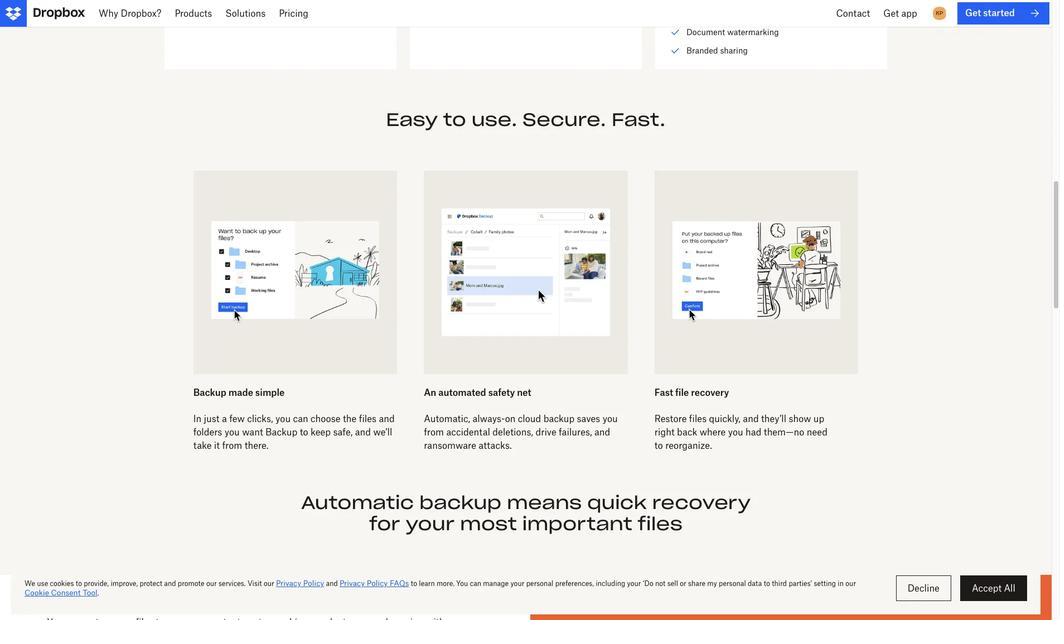 Task type: vqa. For each thing, say whether or not it's contained in the screenshot.
sign, inside the Smallpdf Convert, edit, sign, protect, and unlock your PDF files in Dropbox with Smallpdf.
no



Task type: locate. For each thing, give the bounding box(es) containing it.
to down right
[[655, 440, 663, 451]]

from
[[424, 427, 444, 438], [222, 440, 242, 451]]

get started link
[[958, 2, 1050, 25]]

0 vertical spatial backup
[[193, 388, 227, 399]]

sharing
[[721, 46, 748, 55]]

you left can
[[276, 413, 291, 424]]

always-
[[473, 413, 505, 424]]

backup down can
[[266, 427, 298, 438]]

from right it
[[222, 440, 242, 451]]

choose
[[311, 413, 341, 424]]

in
[[193, 413, 202, 424]]

fast
[[655, 388, 674, 399]]

files inside automatic backup means quick recovery for your most important files
[[638, 513, 683, 536]]

fast file recovery
[[655, 388, 729, 399]]

you down "quickly,"
[[729, 427, 744, 438]]

started
[[984, 7, 1016, 19]]

important
[[523, 513, 633, 536]]

automatic
[[301, 491, 414, 514]]

0 horizontal spatial get
[[884, 8, 900, 19]]

you right saves
[[603, 413, 618, 424]]

recovery
[[692, 388, 729, 399], [653, 491, 751, 514]]

backup
[[544, 413, 575, 424], [420, 491, 502, 514]]

get left app
[[884, 8, 900, 19]]

files inside the restore files quickly, and they'll show up right back where you had them—no need to reorganize.
[[690, 413, 707, 424]]

solutions
[[226, 8, 266, 19]]

you inside the restore files quickly, and they'll show up right back where you had them—no need to reorganize.
[[729, 427, 744, 438]]

a left new
[[115, 596, 120, 607]]

1 vertical spatial backup
[[420, 491, 502, 514]]

app
[[902, 8, 918, 19]]

get left 'started'
[[966, 7, 982, 19]]

0 vertical spatial backup
[[544, 413, 575, 424]]

backup
[[193, 388, 227, 399], [266, 427, 298, 438]]

automated
[[439, 388, 486, 399]]

you
[[276, 413, 291, 424], [603, 413, 618, 424], [225, 427, 240, 438], [729, 427, 744, 438]]

automatic backup means quick recovery for your most important files
[[301, 491, 751, 536]]

them—no
[[764, 427, 805, 438]]

get
[[966, 7, 982, 19], [884, 8, 900, 19]]

0 horizontal spatial backup
[[193, 388, 227, 399]]

1 horizontal spatial get
[[966, 7, 982, 19]]

kp
[[937, 9, 944, 17]]

1 horizontal spatial from
[[424, 427, 444, 438]]

had
[[746, 427, 762, 438]]

safety
[[489, 388, 515, 399]]

why
[[99, 8, 118, 19]]

get inside dropdown button
[[884, 8, 900, 19]]

1 vertical spatial recovery
[[653, 491, 751, 514]]

up
[[814, 413, 825, 424]]

files inside in just a few clicks, you can choose the files and folders you want backup to keep safe, and we'll take it from there.
[[359, 413, 377, 424]]

migrate files to a new computer
[[47, 596, 186, 607]]

0 horizontal spatial backup
[[420, 491, 502, 514]]

an
[[424, 388, 437, 399]]

backup made simple
[[193, 388, 285, 399]]

secure.
[[523, 108, 607, 131]]

most
[[460, 513, 517, 536]]

backup up the just
[[193, 388, 227, 399]]

a
[[222, 413, 227, 424], [115, 596, 120, 607]]

document
[[687, 27, 726, 37]]

0 horizontal spatial from
[[222, 440, 242, 451]]

get started
[[966, 7, 1016, 19]]

backup inside automatic backup means quick recovery for your most important files
[[420, 491, 502, 514]]

and
[[379, 413, 395, 424], [743, 413, 759, 424], [355, 427, 371, 438], [595, 427, 611, 438]]

you inside "automatic, always-on cloud backup saves you from accidental deletions, drive failures, and ransomware attacks."
[[603, 413, 618, 424]]

1 vertical spatial backup
[[266, 427, 298, 438]]

to inside in just a few clicks, you can choose the files and folders you want backup to keep safe, and we'll take it from there.
[[300, 427, 308, 438]]

and down saves
[[595, 427, 611, 438]]

and up had
[[743, 413, 759, 424]]

computer
[[143, 596, 186, 607]]

cloud
[[518, 413, 541, 424]]

a blue bar that is tracking the percent complete progress of a dropbox backup restoration image
[[557, 602, 1030, 621]]

to left new
[[104, 596, 113, 607]]

files
[[359, 413, 377, 424], [690, 413, 707, 424], [638, 513, 683, 536], [84, 596, 102, 607]]

net
[[517, 388, 532, 399]]

easy
[[386, 108, 438, 131]]

from down automatic,
[[424, 427, 444, 438]]

contact
[[837, 8, 871, 19]]

to
[[444, 108, 466, 131], [300, 427, 308, 438], [655, 440, 663, 451], [104, 596, 113, 607]]

0 vertical spatial from
[[424, 427, 444, 438]]

a left few
[[222, 413, 227, 424]]

a inside in just a few clicks, you can choose the files and folders you want backup to keep safe, and we'll take it from there.
[[222, 413, 227, 424]]

1 vertical spatial from
[[222, 440, 242, 451]]

1 horizontal spatial backup
[[544, 413, 575, 424]]

1 vertical spatial a
[[115, 596, 120, 607]]

to down can
[[300, 427, 308, 438]]

get for get started
[[966, 7, 982, 19]]

products
[[175, 8, 212, 19]]

automatic, always-on cloud backup saves you from accidental deletions, drive failures, and ransomware attacks.
[[424, 413, 618, 451]]

dropbox?
[[121, 8, 161, 19]]

just
[[204, 413, 220, 424]]

0 vertical spatial a
[[222, 413, 227, 424]]

1 horizontal spatial a
[[222, 413, 227, 424]]

1 horizontal spatial backup
[[266, 427, 298, 438]]



Task type: describe. For each thing, give the bounding box(es) containing it.
can
[[293, 413, 308, 424]]

get for get app
[[884, 8, 900, 19]]

and up we'll
[[379, 413, 395, 424]]

from inside "automatic, always-on cloud backup saves you from accidental deletions, drive failures, and ransomware attacks."
[[424, 427, 444, 438]]

0 vertical spatial recovery
[[692, 388, 729, 399]]

ransomware
[[424, 440, 477, 451]]

take
[[193, 440, 212, 451]]

get app
[[884, 8, 918, 19]]

made
[[229, 388, 253, 399]]

pricing link
[[272, 0, 315, 27]]

quickly,
[[710, 413, 741, 424]]

fast.
[[612, 108, 666, 131]]

and inside the restore files quickly, and they'll show up right back where you had them—no need to reorganize.
[[743, 413, 759, 424]]

failures,
[[559, 427, 592, 438]]

recovery inside automatic backup means quick recovery for your most important files
[[653, 491, 751, 514]]

restore
[[655, 413, 687, 424]]

backup inside "automatic, always-on cloud backup saves you from accidental deletions, drive failures, and ransomware attacks."
[[544, 413, 575, 424]]

simple
[[256, 388, 285, 399]]

attacks.
[[479, 440, 512, 451]]

show
[[789, 413, 812, 424]]

keep
[[311, 427, 331, 438]]

0 horizontal spatial a
[[115, 596, 120, 607]]

reorganize.
[[666, 440, 713, 451]]

a user selecting a personal computer to be added to dropbox backup and clicking on the "confirm" button image
[[673, 189, 841, 357]]

saves
[[577, 413, 601, 424]]

back
[[678, 427, 698, 438]]

restore files quickly, and they'll show up right back where you had them—no need to reorganize.
[[655, 413, 828, 451]]

means
[[507, 491, 582, 514]]

branded sharing
[[687, 46, 748, 55]]

document watermarking
[[687, 27, 779, 37]]

right
[[655, 427, 675, 438]]

and down the
[[355, 427, 371, 438]]

need
[[807, 427, 828, 438]]

branded
[[687, 46, 719, 55]]

quick
[[588, 491, 647, 514]]

kp button
[[931, 4, 949, 22]]

accidental
[[447, 427, 491, 438]]

backup inside in just a few clicks, you can choose the files and folders you want backup to keep safe, and we'll take it from there.
[[266, 427, 298, 438]]

an automated safety net
[[424, 388, 532, 399]]

watermarking
[[728, 27, 779, 37]]

in just a few clicks, you can choose the files and folders you want backup to keep safe, and we'll take it from there.
[[193, 413, 395, 451]]

from inside in just a few clicks, you can choose the files and folders you want backup to keep safe, and we'll take it from there.
[[222, 440, 242, 451]]

on
[[505, 413, 516, 424]]

your
[[406, 513, 455, 536]]

why dropbox?
[[99, 8, 161, 19]]

to left use.
[[444, 108, 466, 131]]

and inside "automatic, always-on cloud backup saves you from accidental deletions, drive failures, and ransomware attacks."
[[595, 427, 611, 438]]

contact button
[[830, 0, 877, 27]]

for
[[369, 513, 401, 536]]

want
[[242, 427, 263, 438]]

the
[[343, 413, 357, 424]]

drive
[[536, 427, 557, 438]]

a photo of a grandmother and her grandson sitting on a porch that has been saved as a jpg file in a family photos folder in dropbox backup image
[[442, 189, 610, 357]]

we'll
[[374, 427, 393, 438]]

deletions,
[[493, 427, 534, 438]]

get app button
[[877, 0, 925, 27]]

folders
[[193, 427, 222, 438]]

automatic,
[[424, 413, 471, 424]]

use.
[[472, 108, 518, 131]]

there.
[[245, 440, 269, 451]]

an illustration of a blue house next to a list of files and folders that are being selected to add to dropbox backup image
[[211, 189, 380, 357]]

file
[[676, 388, 689, 399]]

it
[[214, 440, 220, 451]]

they'll
[[762, 413, 787, 424]]

safe,
[[333, 427, 353, 438]]

where
[[700, 427, 726, 438]]

few
[[229, 413, 245, 424]]

clicks,
[[247, 413, 273, 424]]

you down few
[[225, 427, 240, 438]]

pricing
[[279, 8, 309, 19]]

new
[[122, 596, 141, 607]]

migrate
[[47, 596, 81, 607]]

to inside the restore files quickly, and they'll show up right back where you had them—no need to reorganize.
[[655, 440, 663, 451]]

why dropbox? button
[[92, 0, 168, 27]]

easy to use. secure. fast.
[[386, 108, 666, 131]]

solutions button
[[219, 0, 272, 27]]

products button
[[168, 0, 219, 27]]



